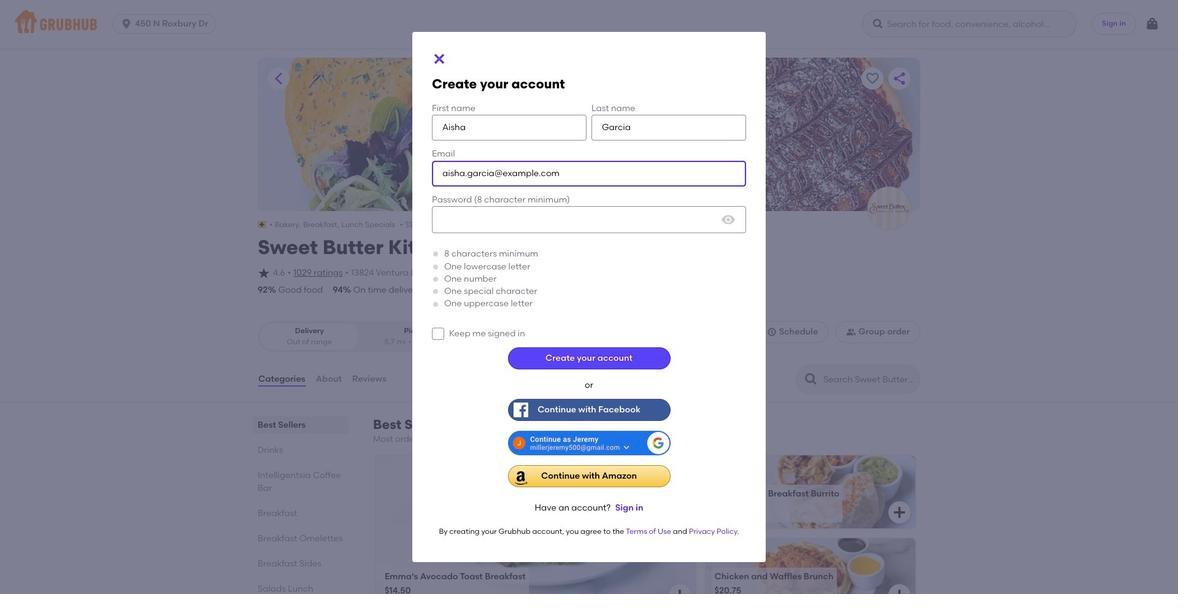 Task type: vqa. For each thing, say whether or not it's contained in the screenshot.
'Select' in Fillings Select One
no



Task type: locate. For each thing, give the bounding box(es) containing it.
Search Sweet Butter Kitchen search field
[[823, 374, 917, 386]]

None email field
[[432, 161, 747, 187]]

subscription pass image
[[258, 221, 267, 228]]

None password field
[[432, 206, 747, 233]]

option group
[[258, 321, 468, 352]]

None text field
[[432, 115, 587, 141], [592, 115, 747, 141], [432, 115, 587, 141], [592, 115, 747, 141]]

svg image
[[1146, 17, 1160, 31], [120, 18, 133, 30], [432, 52, 447, 67], [767, 327, 777, 337], [893, 505, 907, 520]]

svg image inside main navigation navigation
[[872, 18, 885, 30]]

svg image
[[872, 18, 885, 30], [721, 213, 736, 227], [258, 267, 270, 279], [435, 330, 442, 337], [673, 588, 687, 594], [893, 588, 907, 594]]

share icon image
[[893, 71, 907, 86]]

people icon image
[[847, 327, 857, 337]]



Task type: describe. For each thing, give the bounding box(es) containing it.
main navigation navigation
[[0, 0, 1179, 48]]

search icon image
[[804, 372, 819, 387]]

caret left icon image
[[271, 71, 286, 86]]



